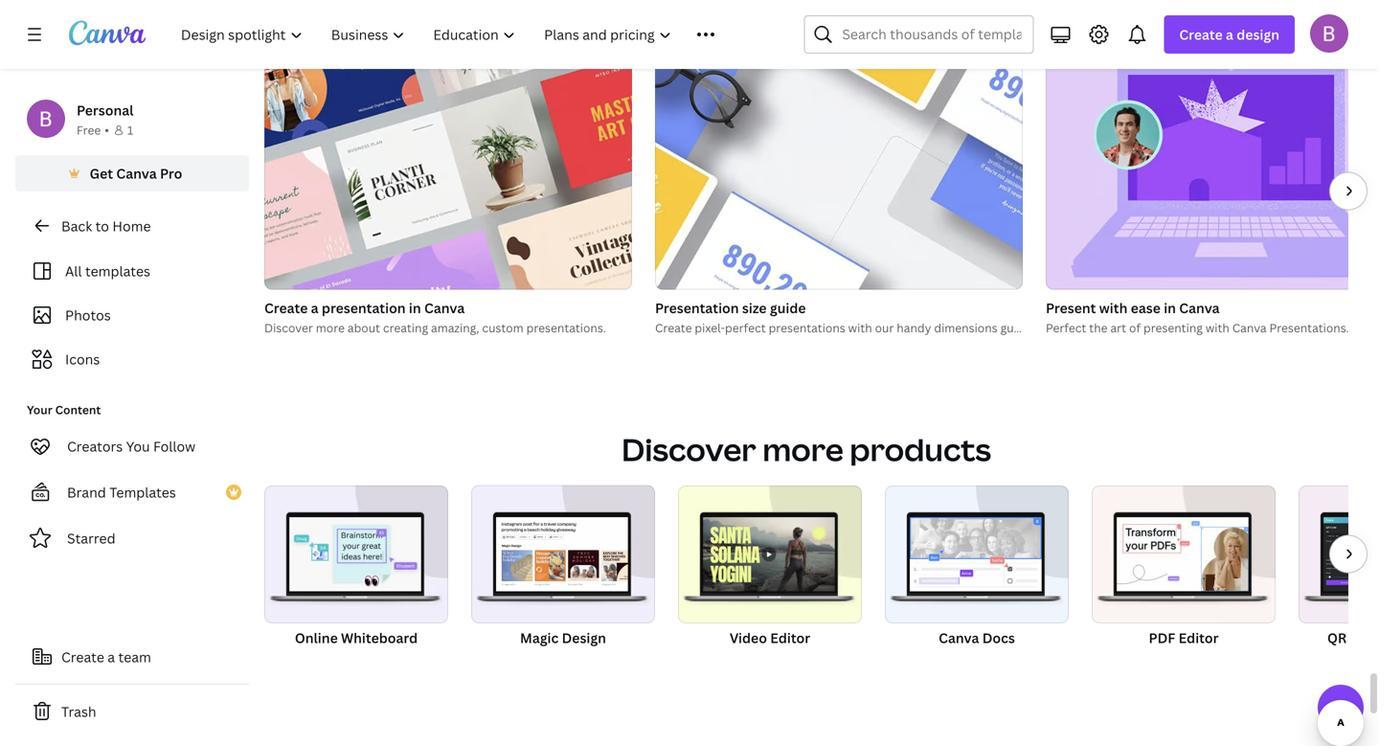 Task type: vqa. For each thing, say whether or not it's contained in the screenshot.
formatting
no



Task type: describe. For each thing, give the bounding box(es) containing it.
pdf
[[1149, 629, 1176, 647]]

follow
[[153, 437, 196, 456]]

free •
[[77, 122, 109, 138]]

art
[[1111, 320, 1127, 336]]

all
[[65, 262, 82, 280]]

presenting
[[1144, 320, 1203, 336]]

editor for pdf editor
[[1179, 629, 1219, 647]]

2 horizontal spatial with
[[1206, 320, 1230, 336]]

presentation
[[322, 299, 406, 317]]

perfect
[[725, 320, 766, 336]]

pixel-
[[695, 320, 725, 336]]

custom
[[482, 320, 524, 336]]

create a team
[[61, 648, 151, 666]]

create a presentation in canva link
[[264, 297, 632, 319]]

presentations.
[[1270, 320, 1350, 336]]

present
[[1046, 299, 1097, 317]]

present with ease in canva image
[[1046, 45, 1380, 290]]

guide.
[[1001, 320, 1034, 336]]

•
[[105, 122, 109, 138]]

whiteboard
[[341, 629, 418, 647]]

our
[[875, 320, 894, 336]]

handy
[[897, 320, 932, 336]]

all templates link
[[27, 253, 238, 289]]

magic
[[520, 629, 559, 647]]

a for design
[[1226, 25, 1234, 44]]

editor for video editor
[[771, 629, 811, 647]]

qr code link
[[1299, 485, 1380, 668]]

with inside presentation size guide create pixel-perfect presentations with our handy dimensions guide.
[[849, 320, 873, 336]]

canva down present with ease in canva link
[[1233, 320, 1267, 336]]

of
[[1130, 320, 1141, 336]]

1 horizontal spatial with
[[1100, 299, 1128, 317]]

more inside "create a presentation in canva discover more about creating amazing, custom presentations."
[[316, 320, 345, 336]]

canva docs
[[939, 629, 1016, 647]]

docs
[[983, 629, 1016, 647]]

1
[[127, 122, 133, 138]]

a for team
[[108, 648, 115, 666]]

design
[[1237, 25, 1280, 44]]

qr code
[[1328, 629, 1380, 647]]

creating
[[383, 320, 428, 336]]

canva docs image
[[885, 486, 1069, 624]]

team
[[118, 648, 151, 666]]

trash
[[61, 703, 96, 721]]

personal
[[77, 101, 134, 119]]

amazing,
[[431, 320, 480, 336]]

create a presentation in canva discover more about creating amazing, custom presentations.
[[264, 299, 606, 336]]

qr
[[1328, 629, 1347, 647]]

design
[[562, 629, 606, 647]]

templates
[[85, 262, 150, 280]]

pdf editor image
[[1092, 486, 1276, 624]]

in for ease
[[1164, 299, 1177, 317]]

magic design image
[[471, 485, 655, 624]]

pdf editor link
[[1092, 485, 1276, 668]]

back to home link
[[15, 207, 249, 245]]

free
[[77, 122, 101, 138]]

create a presentation in canva image
[[264, 45, 632, 290]]

video editor
[[730, 629, 811, 647]]

1 vertical spatial more
[[763, 429, 844, 470]]

creators
[[67, 437, 123, 456]]

create a design button
[[1165, 15, 1295, 54]]

content
[[55, 402, 101, 418]]

discover more products
[[622, 429, 992, 470]]

qr code generator image
[[1299, 486, 1380, 624]]

create a team button
[[15, 638, 249, 676]]

1 horizontal spatial discover
[[622, 429, 757, 470]]

your
[[27, 402, 52, 418]]

dimensions
[[935, 320, 998, 336]]

ease
[[1131, 299, 1161, 317]]

starred link
[[15, 519, 249, 558]]

creators you follow
[[67, 437, 196, 456]]

canva left docs
[[939, 629, 980, 647]]



Task type: locate. For each thing, give the bounding box(es) containing it.
magic design
[[520, 629, 606, 647]]

present with ease in canva perfect the art of presenting with canva presentations.
[[1046, 299, 1350, 336]]

online whiteboard
[[295, 629, 418, 647]]

create inside button
[[61, 648, 104, 666]]

None search field
[[804, 15, 1034, 54]]

about
[[348, 320, 380, 336]]

discover inside "create a presentation in canva discover more about creating amazing, custom presentations."
[[264, 320, 313, 336]]

a inside dropdown button
[[1226, 25, 1234, 44]]

with up art
[[1100, 299, 1128, 317]]

2 vertical spatial a
[[108, 648, 115, 666]]

in up 'creating'
[[409, 299, 421, 317]]

create
[[1180, 25, 1223, 44], [264, 299, 308, 317], [655, 320, 692, 336], [61, 648, 104, 666]]

video editor image
[[678, 486, 862, 624]]

icons link
[[27, 341, 238, 378]]

editor
[[771, 629, 811, 647], [1179, 629, 1219, 647]]

1 in from the left
[[409, 299, 421, 317]]

brand templates link
[[15, 473, 249, 512]]

to
[[95, 217, 109, 235]]

size
[[742, 299, 767, 317]]

editor inside video editor link
[[771, 629, 811, 647]]

canva up amazing,
[[424, 299, 465, 317]]

online whiteboard image
[[264, 486, 448, 624]]

canva docs link
[[885, 485, 1069, 668]]

0 horizontal spatial editor
[[771, 629, 811, 647]]

back
[[61, 217, 92, 235]]

editor right pdf
[[1179, 629, 1219, 647]]

presentations
[[769, 320, 846, 336]]

create for create a design
[[1180, 25, 1223, 44]]

brand
[[67, 483, 106, 502]]

the
[[1090, 320, 1108, 336]]

you
[[126, 437, 150, 456]]

1 vertical spatial a
[[311, 299, 319, 317]]

1 horizontal spatial in
[[1164, 299, 1177, 317]]

in
[[409, 299, 421, 317], [1164, 299, 1177, 317]]

0 horizontal spatial more
[[316, 320, 345, 336]]

back to home
[[61, 217, 151, 235]]

a left design
[[1226, 25, 1234, 44]]

online
[[295, 629, 338, 647]]

presentations.
[[527, 320, 606, 336]]

create for create a team
[[61, 648, 104, 666]]

create left presentation
[[264, 299, 308, 317]]

templates
[[109, 483, 176, 502]]

in inside "create a presentation in canva discover more about creating amazing, custom presentations."
[[409, 299, 421, 317]]

guide
[[770, 299, 806, 317]]

starred
[[67, 529, 116, 548]]

a left presentation
[[311, 299, 319, 317]]

code
[[1351, 629, 1380, 647]]

a left team
[[108, 648, 115, 666]]

icons
[[65, 350, 100, 368]]

get canva pro button
[[15, 155, 249, 192]]

create a design
[[1180, 25, 1280, 44]]

create inside dropdown button
[[1180, 25, 1223, 44]]

creators you follow link
[[15, 427, 249, 466]]

2 horizontal spatial a
[[1226, 25, 1234, 44]]

more
[[316, 320, 345, 336], [763, 429, 844, 470]]

top level navigation element
[[169, 15, 758, 54], [169, 15, 758, 54]]

canva
[[116, 164, 157, 183], [424, 299, 465, 317], [1180, 299, 1220, 317], [1233, 320, 1267, 336], [939, 629, 980, 647]]

1 editor from the left
[[771, 629, 811, 647]]

1 horizontal spatial a
[[311, 299, 319, 317]]

1 horizontal spatial more
[[763, 429, 844, 470]]

0 vertical spatial more
[[316, 320, 345, 336]]

0 vertical spatial discover
[[264, 320, 313, 336]]

pdf editor
[[1149, 629, 1219, 647]]

a inside "create a presentation in canva discover more about creating amazing, custom presentations."
[[311, 299, 319, 317]]

discover
[[264, 320, 313, 336], [622, 429, 757, 470]]

magic design link
[[471, 485, 655, 668]]

1 horizontal spatial editor
[[1179, 629, 1219, 647]]

canva inside button
[[116, 164, 157, 183]]

trash link
[[15, 693, 249, 731]]

editor inside the pdf editor link
[[1179, 629, 1219, 647]]

perfect
[[1046, 320, 1087, 336]]

a
[[1226, 25, 1234, 44], [311, 299, 319, 317], [108, 648, 115, 666]]

presentation size guide create pixel-perfect presentations with our handy dimensions guide.
[[655, 299, 1034, 336]]

present with ease in canva link
[[1046, 297, 1380, 319]]

a inside button
[[108, 648, 115, 666]]

0 horizontal spatial in
[[409, 299, 421, 317]]

editor right the video
[[771, 629, 811, 647]]

create inside "create a presentation in canva discover more about creating amazing, custom presentations."
[[264, 299, 308, 317]]

get
[[90, 164, 113, 183]]

create inside presentation size guide create pixel-perfect presentations with our handy dimensions guide.
[[655, 320, 692, 336]]

create left design
[[1180, 25, 1223, 44]]

in up presenting
[[1164, 299, 1177, 317]]

photos
[[65, 306, 111, 324]]

with
[[1100, 299, 1128, 317], [849, 320, 873, 336], [1206, 320, 1230, 336]]

home
[[112, 217, 151, 235]]

canva left pro
[[116, 164, 157, 183]]

canva up presenting
[[1180, 299, 1220, 317]]

photos link
[[27, 297, 238, 333]]

in inside present with ease in canva perfect the art of presenting with canva presentations.
[[1164, 299, 1177, 317]]

presentation
[[655, 299, 739, 317]]

1 vertical spatial discover
[[622, 429, 757, 470]]

your content
[[27, 402, 101, 418]]

canva inside "create a presentation in canva discover more about creating amazing, custom presentations."
[[424, 299, 465, 317]]

with left our
[[849, 320, 873, 336]]

online whiteboard link
[[264, 485, 448, 668]]

presentation size guide image
[[655, 45, 1023, 290]]

all templates
[[65, 262, 150, 280]]

create for create a presentation in canva discover more about creating amazing, custom presentations.
[[264, 299, 308, 317]]

create down presentation
[[655, 320, 692, 336]]

in for presentation
[[409, 299, 421, 317]]

0 horizontal spatial a
[[108, 648, 115, 666]]

0 horizontal spatial with
[[849, 320, 873, 336]]

0 horizontal spatial discover
[[264, 320, 313, 336]]

0 vertical spatial a
[[1226, 25, 1234, 44]]

products
[[850, 429, 992, 470]]

pro
[[160, 164, 182, 183]]

get canva pro
[[90, 164, 182, 183]]

create left team
[[61, 648, 104, 666]]

a for presentation
[[311, 299, 319, 317]]

presentation size guide link
[[655, 297, 1023, 319]]

Search search field
[[843, 16, 1022, 53]]

bob builder image
[[1311, 14, 1349, 52]]

2 in from the left
[[1164, 299, 1177, 317]]

video
[[730, 629, 767, 647]]

2 editor from the left
[[1179, 629, 1219, 647]]

video editor link
[[678, 485, 862, 668]]

brand templates
[[67, 483, 176, 502]]

with down present with ease in canva link
[[1206, 320, 1230, 336]]



